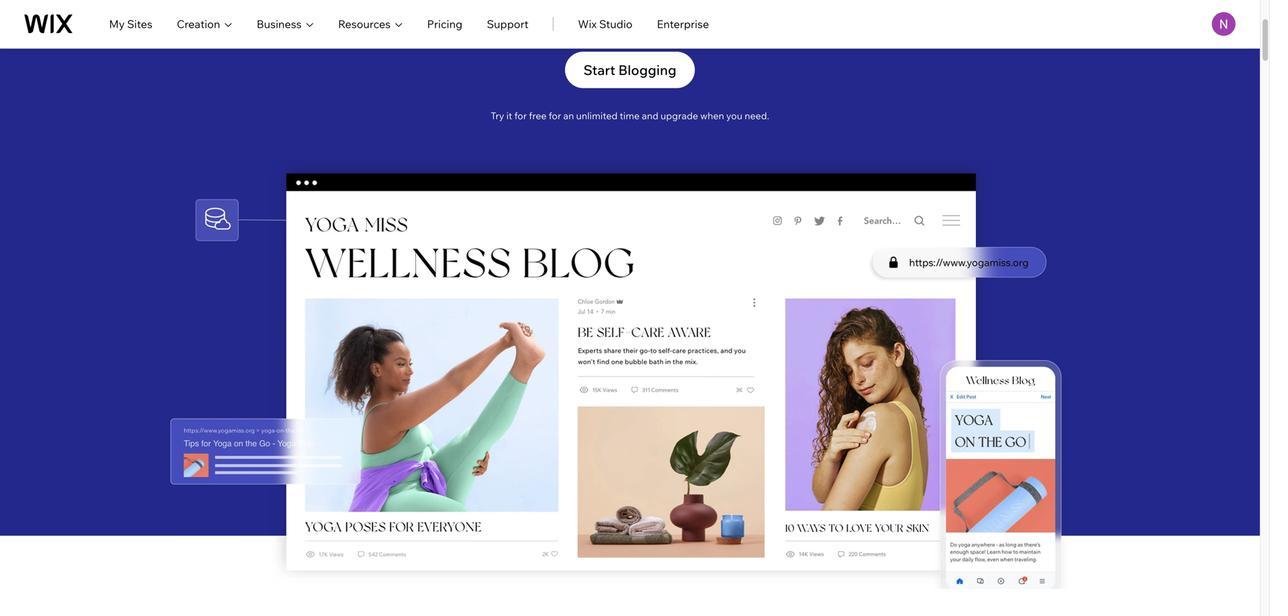 Task type: describe. For each thing, give the bounding box(es) containing it.
business button
[[257, 16, 314, 32]]

creation button
[[177, 16, 232, 32]]

upgrade
[[661, 110, 698, 122]]

wix
[[578, 17, 597, 31]]

1 for from the left
[[515, 110, 527, 122]]

studio
[[599, 17, 633, 31]]

start blogging
[[584, 62, 677, 78]]

creation
[[177, 17, 220, 31]]

you
[[726, 110, 743, 122]]

wix studio link
[[578, 16, 633, 32]]

pricing link
[[427, 16, 463, 32]]

start blogging link
[[565, 52, 695, 88]]

sites
[[127, 17, 152, 31]]

when
[[700, 110, 724, 122]]

my sites
[[109, 17, 152, 31]]

profile image image
[[1212, 12, 1236, 36]]



Task type: locate. For each thing, give the bounding box(es) containing it.
unlimited
[[576, 110, 618, 122]]

time
[[620, 110, 640, 122]]

1 horizontal spatial for
[[549, 110, 561, 122]]

try
[[491, 110, 504, 122]]

my sites link
[[109, 16, 152, 32]]

my
[[109, 17, 125, 31]]

for right it
[[515, 110, 527, 122]]

try it for free for an unlimited time and upgrade when you need.
[[491, 110, 769, 122]]

resources
[[338, 17, 391, 31]]

business
[[257, 17, 302, 31]]

and
[[642, 110, 659, 122]]

enterprise
[[657, 17, 709, 31]]

support link
[[487, 16, 529, 32]]

for left 'an'
[[549, 110, 561, 122]]

support
[[487, 17, 529, 31]]

for
[[515, 110, 527, 122], [549, 110, 561, 122]]

resources button
[[338, 16, 403, 32]]

homepage of a yoga blog. company name: yoga miss. homepage shows 3 articles: favourite yoga poses, self care and skincare. there is also an article shown on a phone screen: yoga on the go. there are images of a woman stretching, lifestyle products and a woman applying moisturizer. image
[[0, 159, 1260, 590]]

2 for from the left
[[549, 110, 561, 122]]

blogging
[[619, 62, 677, 78]]

start
[[584, 62, 616, 78]]

it
[[506, 110, 512, 122]]

0 horizontal spatial for
[[515, 110, 527, 122]]

free
[[529, 110, 547, 122]]

wix studio
[[578, 17, 633, 31]]

enterprise link
[[657, 16, 709, 32]]

pricing
[[427, 17, 463, 31]]

an
[[563, 110, 574, 122]]

need.
[[745, 110, 769, 122]]



Task type: vqa. For each thing, say whether or not it's contained in the screenshot.
Business Popup Button
yes



